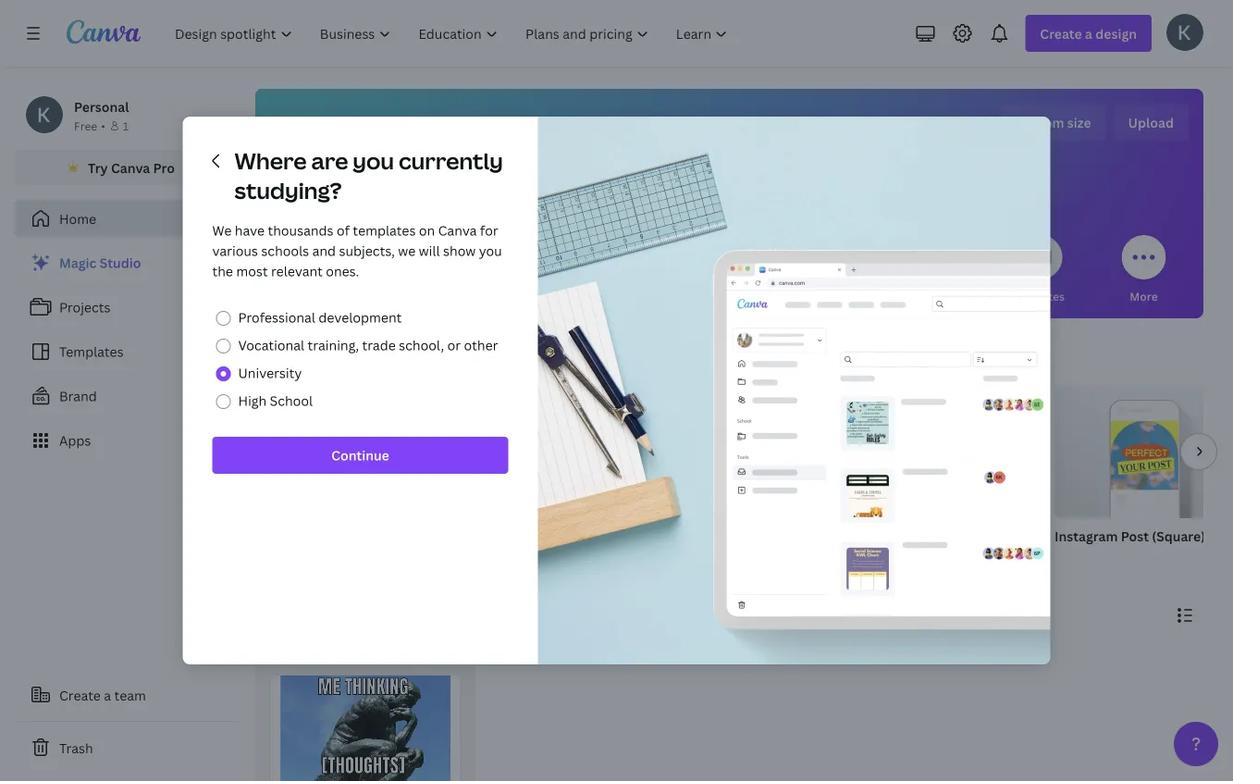 Task type: describe. For each thing, give the bounding box(es) containing it.
whiteboard group
[[455, 385, 633, 568]]

print products
[[898, 288, 976, 304]]

what will you design today?
[[528, 110, 932, 150]]

show
[[443, 242, 476, 260]]

currently
[[399, 146, 503, 176]]

want
[[341, 348, 381, 370]]

instagram post (square) group
[[1055, 385, 1233, 568]]

video
[[855, 527, 892, 545]]

apps
[[59, 432, 91, 449]]

today?
[[828, 110, 932, 150]]

trash
[[59, 739, 93, 757]]

trade
[[362, 336, 396, 354]]

group for presentation (16:9)
[[655, 385, 833, 518]]

high
[[238, 392, 267, 410]]

personal
[[74, 98, 129, 115]]

you for are
[[353, 146, 394, 176]]

presentation (16:9)
[[655, 527, 775, 545]]

vocational training, trade school, or other
[[238, 336, 498, 354]]

you for will
[[666, 110, 721, 150]]

magic
[[59, 254, 97, 272]]

magic studio
[[59, 254, 141, 272]]

you inside we have thousands of templates on canva for various schools and subjects, we will show you the most relevant ones.
[[479, 242, 502, 260]]

create a team
[[59, 686, 146, 704]]

a
[[104, 686, 111, 704]]

apps link
[[15, 422, 241, 459]]

print products button
[[898, 222, 976, 318]]

relevant
[[271, 262, 323, 280]]

presentation (16:9) group
[[655, 385, 833, 568]]

social media button
[[696, 222, 764, 318]]

brand
[[59, 387, 97, 405]]

most
[[236, 262, 268, 280]]

subjects,
[[339, 242, 395, 260]]

top level navigation element
[[163, 15, 744, 52]]

studying?
[[235, 175, 342, 205]]

high school
[[238, 392, 313, 410]]

other
[[464, 336, 498, 354]]

where are you currently studying?
[[235, 146, 503, 205]]

professional development
[[238, 309, 402, 326]]

schools
[[261, 242, 309, 260]]

try
[[88, 159, 108, 176]]

and
[[312, 242, 336, 260]]

you might want to try...
[[255, 348, 442, 370]]

projects
[[59, 299, 111, 316]]

continue button
[[212, 437, 509, 474]]

websites
[[1016, 288, 1065, 304]]

1 group from the left
[[255, 385, 433, 518]]

might
[[290, 348, 337, 370]]

school
[[270, 392, 313, 410]]

social media
[[696, 288, 764, 304]]

where
[[235, 146, 307, 176]]

various
[[212, 242, 258, 260]]

projects link
[[15, 289, 241, 326]]

try canva pro
[[88, 159, 175, 176]]

free
[[74, 118, 97, 133]]

social
[[696, 288, 728, 304]]

post
[[1122, 527, 1150, 545]]

home
[[59, 210, 96, 227]]

•
[[101, 118, 105, 133]]

we
[[398, 242, 416, 260]]

instagram
[[1055, 527, 1119, 545]]

trash link
[[15, 729, 241, 766]]



Task type: locate. For each thing, give the bounding box(es) containing it.
(16:9)
[[740, 527, 775, 545]]

websites button
[[1016, 222, 1065, 318]]

pro
[[153, 159, 175, 176]]

group
[[255, 385, 433, 518], [455, 385, 633, 518], [655, 385, 833, 518], [855, 385, 1033, 518], [1055, 385, 1233, 518]]

0 vertical spatial will
[[612, 110, 660, 150]]

thousands
[[268, 222, 334, 239]]

vocational
[[238, 336, 305, 354]]

canva
[[111, 159, 150, 176], [438, 222, 477, 239]]

studio
[[100, 254, 141, 272]]

home link
[[15, 200, 241, 237]]

for
[[480, 222, 499, 239]]

canva inside we have thousands of templates on canva for various schools and subjects, we will show you the most relevant ones.
[[438, 222, 477, 239]]

development
[[319, 309, 402, 326]]

you
[[255, 348, 286, 370]]

group for instagram post (square)
[[1055, 385, 1233, 518]]

3 group from the left
[[655, 385, 833, 518]]

(square)
[[1153, 527, 1206, 545]]

video group
[[855, 385, 1033, 568]]

presentations button
[[589, 222, 664, 318]]

products
[[927, 288, 976, 304]]

group for video
[[855, 385, 1033, 518]]

canva right the try
[[111, 159, 150, 176]]

we
[[212, 222, 232, 239]]

you down for
[[479, 242, 502, 260]]

you
[[666, 110, 721, 150], [353, 146, 394, 176], [479, 242, 502, 260]]

you left design
[[666, 110, 721, 150]]

canva inside button
[[111, 159, 150, 176]]

you right are
[[353, 146, 394, 176]]

more button
[[1122, 222, 1167, 318]]

print
[[898, 288, 925, 304]]

school,
[[399, 336, 444, 354]]

templates
[[59, 343, 124, 361]]

ones.
[[326, 262, 359, 280]]

4 group from the left
[[855, 385, 1033, 518]]

the
[[212, 262, 233, 280]]

templates link
[[15, 333, 241, 370]]

1 vertical spatial will
[[419, 242, 440, 260]]

2 group from the left
[[455, 385, 633, 518]]

0 vertical spatial canva
[[111, 159, 150, 176]]

will inside we have thousands of templates on canva for various schools and subjects, we will show you the most relevant ones.
[[419, 242, 440, 260]]

on
[[419, 222, 435, 239]]

have
[[235, 222, 265, 239]]

free •
[[74, 118, 105, 133]]

0 horizontal spatial canva
[[111, 159, 150, 176]]

continue
[[332, 447, 390, 464]]

what
[[528, 110, 606, 150]]

whiteboards
[[488, 288, 557, 304]]

will down on
[[419, 242, 440, 260]]

5 group from the left
[[1055, 385, 1233, 518]]

training,
[[308, 336, 359, 354]]

will
[[612, 110, 660, 150], [419, 242, 440, 260]]

try...
[[406, 348, 442, 370]]

you inside where are you currently studying?
[[353, 146, 394, 176]]

1 horizontal spatial will
[[612, 110, 660, 150]]

presentation
[[655, 527, 736, 545]]

brand link
[[15, 378, 241, 415]]

of
[[337, 222, 350, 239]]

1 horizontal spatial you
[[479, 242, 502, 260]]

professional
[[238, 309, 316, 326]]

canva up show
[[438, 222, 477, 239]]

0 horizontal spatial you
[[353, 146, 394, 176]]

presentations
[[589, 288, 664, 304]]

try canva pro button
[[15, 150, 241, 185]]

videos
[[815, 288, 852, 304]]

create
[[59, 686, 101, 704]]

are
[[311, 146, 348, 176]]

will right what
[[612, 110, 660, 150]]

to
[[385, 348, 402, 370]]

we have thousands of templates on canva for various schools and subjects, we will show you the most relevant ones.
[[212, 222, 502, 280]]

1 vertical spatial canva
[[438, 222, 477, 239]]

videos button
[[811, 222, 856, 318]]

2 horizontal spatial you
[[666, 110, 721, 150]]

1
[[123, 118, 129, 133]]

university
[[238, 364, 302, 382]]

option group containing professional development
[[212, 304, 509, 415]]

instagram post (square)
[[1055, 527, 1206, 545]]

templates
[[353, 222, 416, 239]]

team
[[114, 686, 146, 704]]

new
[[197, 256, 221, 269]]

more
[[1131, 288, 1159, 304]]

whiteboards button
[[488, 222, 557, 318]]

list containing magic studio
[[15, 244, 241, 459]]

0 horizontal spatial will
[[419, 242, 440, 260]]

media
[[731, 288, 764, 304]]

list
[[15, 244, 241, 459]]

design
[[727, 110, 822, 150]]

or
[[448, 336, 461, 354]]

None search field
[[452, 172, 1008, 209]]

1 horizontal spatial canva
[[438, 222, 477, 239]]

create a team button
[[15, 677, 241, 714]]

option group
[[212, 304, 509, 415]]



Task type: vqa. For each thing, say whether or not it's contained in the screenshot.
Training, on the left of the page
yes



